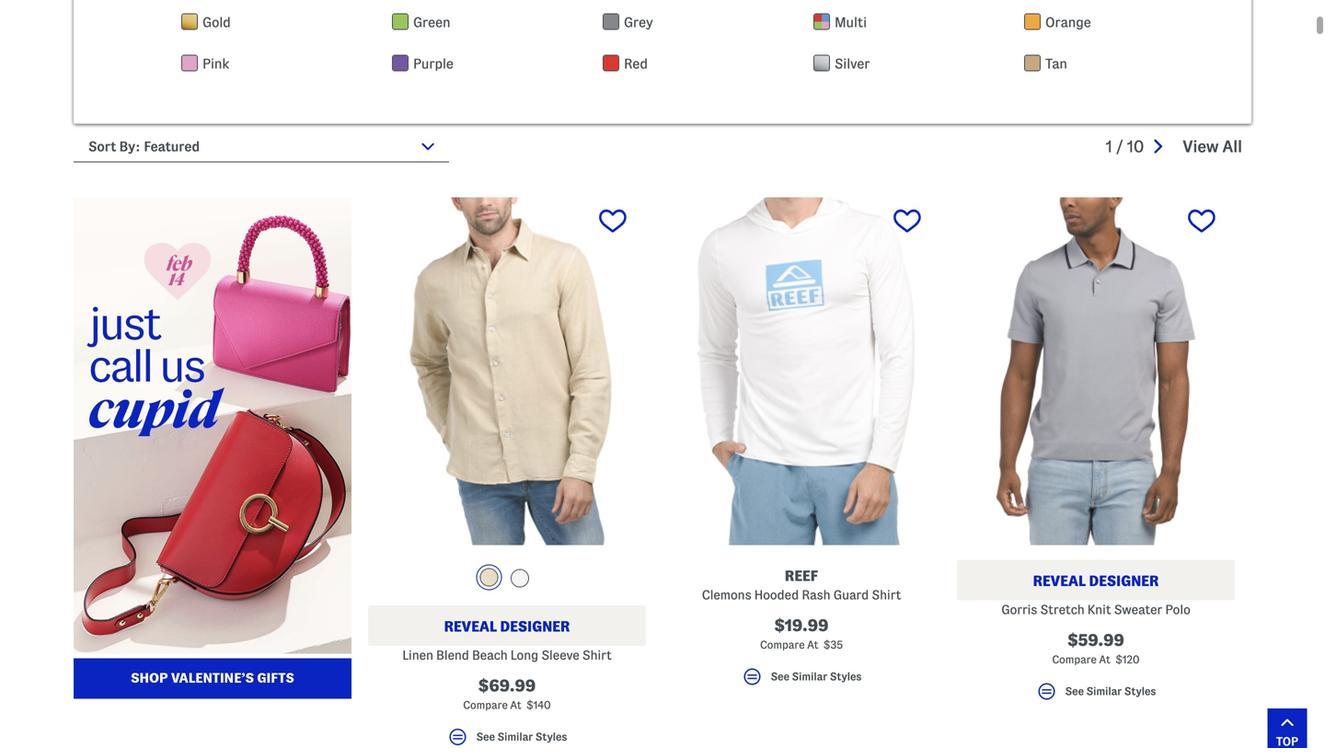 Task type: vqa. For each thing, say whether or not it's contained in the screenshot.
Price
no



Task type: locate. For each thing, give the bounding box(es) containing it.
reveal
[[1033, 573, 1086, 589], [444, 618, 497, 634]]

gorris stretch knit sweater polo image
[[957, 197, 1235, 545]]

reveal designer up linen blend beach long sleeve shirt at the bottom of page
[[444, 618, 570, 634]]

1 horizontal spatial see similar styles button
[[663, 666, 940, 696]]

long
[[511, 648, 538, 662]]

2 horizontal spatial styles
[[1124, 686, 1156, 697]]

see down $69.99 compare at              $140
[[476, 731, 495, 743]]

see similar styles button
[[663, 666, 940, 696], [957, 680, 1235, 711], [368, 726, 646, 748]]

khaki image
[[480, 568, 498, 587]]

2 vertical spatial see
[[476, 731, 495, 743]]

2 horizontal spatial see similar styles button
[[957, 680, 1235, 711]]

styles down $140
[[535, 731, 567, 743]]

compare down the $19.99
[[760, 639, 805, 651]]

1 vertical spatial see similar styles
[[1065, 686, 1156, 697]]

0 horizontal spatial similar
[[498, 731, 533, 743]]

1 horizontal spatial shirt
[[872, 588, 901, 602]]

compare down $69.99 at the bottom left of the page
[[463, 699, 508, 711]]

shirt inside the reveal designer linen blend beach long sleeve shirt $69.99 compare at              $140 "element"
[[582, 648, 612, 662]]

styles
[[830, 671, 862, 683], [1124, 686, 1156, 697], [535, 731, 567, 743]]

shirt right guard
[[872, 588, 901, 602]]

1 horizontal spatial see similar styles
[[771, 671, 862, 683]]

2 horizontal spatial similar
[[1086, 686, 1122, 697]]

see down $19.99 compare at              $35
[[771, 671, 790, 683]]

reveal inside "element"
[[444, 618, 497, 634]]

marsh image
[[511, 569, 529, 588]]

navigation containing 1 / 10
[[1106, 126, 1251, 169]]

similar inside the reveal designer linen blend beach long sleeve shirt $69.99 compare at              $140 "element"
[[498, 731, 533, 743]]

reveal designer for $69.99
[[444, 618, 570, 634]]

0 vertical spatial list box
[[161, 0, 1242, 96]]

0 horizontal spatial shirt
[[582, 648, 612, 662]]

reveal designer
[[1033, 573, 1159, 589], [444, 618, 570, 634]]

1 vertical spatial list box
[[476, 565, 538, 595]]

2 horizontal spatial compare
[[1052, 654, 1097, 665]]

gorris
[[1001, 603, 1037, 617]]

0 vertical spatial styles
[[830, 671, 862, 683]]

0 horizontal spatial styles
[[535, 731, 567, 743]]

designer
[[1089, 573, 1159, 589], [500, 618, 570, 634]]

reveal designer up gorris stretch knit sweater polo
[[1033, 573, 1159, 589]]

see inside reef clemons hooded rash guard shirt $19.99 compare at              $35 element
[[771, 671, 790, 683]]

2 vertical spatial styles
[[535, 731, 567, 743]]

compare inside $19.99 compare at              $35
[[760, 639, 805, 651]]

1 vertical spatial see
[[1065, 686, 1084, 697]]

1 horizontal spatial designer
[[1089, 573, 1159, 589]]

styles down $35
[[830, 671, 862, 683]]

shirt inside the reef clemons hooded rash guard shirt
[[872, 588, 901, 602]]

compare inside $59.99 compare at              $120
[[1052, 654, 1097, 665]]

see similar styles down $140
[[476, 731, 567, 743]]

similar down $140
[[498, 731, 533, 743]]

0 vertical spatial compare
[[760, 639, 805, 651]]

styles inside reef clemons hooded rash guard shirt $19.99 compare at              $35 element
[[830, 671, 862, 683]]

see inside reveal designer gorris stretch knit sweater polo $59.99 compare at              $120 element
[[1065, 686, 1084, 697]]

see similar styles inside reveal designer gorris stretch knit sweater polo $59.99 compare at              $120 element
[[1065, 686, 1156, 697]]

see similar styles down $120
[[1065, 686, 1156, 697]]

see down $59.99 compare at              $120 at the right bottom of the page
[[1065, 686, 1084, 697]]

reveal for $59.99
[[1033, 573, 1086, 589]]

sleeve
[[541, 648, 579, 662]]

similar for $59.99
[[1086, 686, 1122, 697]]

see similar styles button down $59.99 compare at              $120 at the right bottom of the page
[[957, 680, 1235, 711]]

valentine's day image
[[74, 197, 352, 699]]

similar inside reef clemons hooded rash guard shirt $19.99 compare at              $35 element
[[792, 671, 827, 683]]

navigation
[[1106, 126, 1251, 169]]

0 horizontal spatial reveal designer
[[444, 618, 570, 634]]

2 horizontal spatial see
[[1065, 686, 1084, 697]]

see similar styles inside reef clemons hooded rash guard shirt $19.99 compare at              $35 element
[[771, 671, 862, 683]]

see similar styles down $35
[[771, 671, 862, 683]]

reveal designer for $59.99
[[1033, 573, 1159, 589]]

see for $59.99
[[1065, 686, 1084, 697]]

compare inside $69.99 compare at              $140
[[463, 699, 508, 711]]

view all link
[[1183, 138, 1242, 156]]

see
[[771, 671, 790, 683], [1065, 686, 1084, 697], [476, 731, 495, 743]]

1 vertical spatial compare
[[1052, 654, 1097, 665]]

0 horizontal spatial see similar styles
[[476, 731, 567, 743]]

all
[[1223, 138, 1242, 156]]

1 vertical spatial designer
[[500, 618, 570, 634]]

shirt for linen
[[582, 648, 612, 662]]

0 horizontal spatial reveal
[[444, 618, 497, 634]]

compare
[[760, 639, 805, 651], [1052, 654, 1097, 665], [463, 699, 508, 711]]

1 horizontal spatial see
[[771, 671, 790, 683]]

designer up long on the left bottom
[[500, 618, 570, 634]]

similar down $120
[[1086, 686, 1122, 697]]

view all
[[1183, 138, 1242, 156]]

similar inside reveal designer gorris stretch knit sweater polo $59.99 compare at              $120 element
[[1086, 686, 1122, 697]]

navigation inside product sorting navigation
[[1106, 126, 1251, 169]]

0 vertical spatial shirt
[[872, 588, 901, 602]]

list box inside the reveal designer linen blend beach long sleeve shirt $69.99 compare at              $140 "element"
[[476, 565, 538, 595]]

beach
[[472, 648, 508, 662]]

reveal up blend
[[444, 618, 497, 634]]

shirt
[[872, 588, 901, 602], [582, 648, 612, 662]]

see similar styles for $19.99
[[771, 671, 862, 683]]

$35
[[823, 639, 843, 651]]

1 horizontal spatial reveal designer
[[1033, 573, 1159, 589]]

0 horizontal spatial see
[[476, 731, 495, 743]]

2 horizontal spatial see similar styles
[[1065, 686, 1156, 697]]

see similar styles button for $59.99
[[957, 680, 1235, 711]]

shirt right sleeve
[[582, 648, 612, 662]]

2 vertical spatial similar
[[498, 731, 533, 743]]

linen
[[402, 648, 433, 662]]

stretch
[[1040, 603, 1085, 617]]

1 vertical spatial similar
[[1086, 686, 1122, 697]]

linen blend beach long sleeve shirt
[[402, 648, 612, 662]]

linen blend beach long sleeve shirt image
[[368, 197, 646, 545]]

1 horizontal spatial compare
[[760, 639, 805, 651]]

list box
[[161, 0, 1242, 96], [476, 565, 538, 595]]

reveal designer inside "element"
[[444, 618, 570, 634]]

0 vertical spatial designer
[[1089, 573, 1159, 589]]

0 horizontal spatial compare
[[463, 699, 508, 711]]

1 horizontal spatial styles
[[830, 671, 862, 683]]

1 vertical spatial styles
[[1124, 686, 1156, 697]]

0 horizontal spatial see similar styles button
[[368, 726, 646, 748]]

10
[[1127, 138, 1144, 156]]

similar down $35
[[792, 671, 827, 683]]

1 vertical spatial shirt
[[582, 648, 612, 662]]

see similar styles button down $69.99 compare at              $140
[[368, 726, 646, 748]]

product sorting navigation
[[74, 126, 1251, 176]]

designer up sweater
[[1089, 573, 1159, 589]]

see similar styles button down $19.99 compare at              $35
[[663, 666, 940, 696]]

see similar styles
[[771, 671, 862, 683], [1065, 686, 1156, 697], [476, 731, 567, 743]]

styles inside reveal designer gorris stretch knit sweater polo $59.99 compare at              $120 element
[[1124, 686, 1156, 697]]

polo
[[1165, 603, 1191, 617]]

0 vertical spatial reveal designer
[[1033, 573, 1159, 589]]

0 horizontal spatial designer
[[500, 618, 570, 634]]

1 horizontal spatial similar
[[792, 671, 827, 683]]

compare down $59.99
[[1052, 654, 1097, 665]]

1 vertical spatial reveal
[[444, 618, 497, 634]]

2 vertical spatial see similar styles
[[476, 731, 567, 743]]

reveal up stretch
[[1033, 573, 1086, 589]]

0 vertical spatial see
[[771, 671, 790, 683]]

1 vertical spatial reveal designer
[[444, 618, 570, 634]]

similar
[[792, 671, 827, 683], [1086, 686, 1122, 697], [498, 731, 533, 743]]

2 vertical spatial compare
[[463, 699, 508, 711]]

designer for $59.99
[[1089, 573, 1159, 589]]

compare for $59.99
[[1052, 654, 1097, 665]]

designer inside "element"
[[500, 618, 570, 634]]

0 vertical spatial see similar styles
[[771, 671, 862, 683]]

blend
[[436, 648, 469, 662]]

purple
[[413, 56, 453, 71]]

sweater
[[1114, 603, 1162, 617]]

/
[[1116, 138, 1123, 156]]

see similar styles button for $19.99
[[663, 666, 940, 696]]

styles down $120
[[1124, 686, 1156, 697]]

0 vertical spatial reveal
[[1033, 573, 1086, 589]]

$59.99 compare at              $120
[[1052, 631, 1140, 665]]

1 horizontal spatial reveal
[[1033, 573, 1086, 589]]

0 vertical spatial similar
[[792, 671, 827, 683]]

reveal designer linen blend beach long sleeve shirt $69.99 compare at              $140 element
[[368, 197, 646, 748]]

reef clemons hooded rash guard shirt $19.99 compare at              $35 element
[[663, 197, 940, 696]]



Task type: describe. For each thing, give the bounding box(es) containing it.
$59.99
[[1068, 631, 1124, 649]]

$69.99 compare at              $140
[[463, 677, 551, 711]]

tan
[[1045, 56, 1067, 71]]

clemons hooded rash guard shirt image
[[663, 197, 940, 545]]

$19.99
[[774, 617, 829, 634]]

guard
[[834, 588, 869, 602]]

product pagination menu bar
[[1106, 126, 1251, 169]]

reef
[[785, 568, 818, 584]]

pink
[[202, 56, 230, 71]]

silver
[[835, 56, 870, 71]]

reveal for $69.99
[[444, 618, 497, 634]]

styles inside the reveal designer linen blend beach long sleeve shirt $69.99 compare at              $140 "element"
[[535, 731, 567, 743]]

compare for $69.99
[[463, 699, 508, 711]]

$120
[[1116, 654, 1140, 665]]

$140
[[526, 699, 551, 711]]

gorris stretch knit sweater polo
[[1001, 603, 1191, 617]]

knit
[[1087, 603, 1111, 617]]

see similar styles for $59.99
[[1065, 686, 1156, 697]]

rash
[[802, 588, 831, 602]]

featured
[[144, 139, 200, 154]]

multi
[[835, 15, 867, 30]]

1 / 10
[[1106, 138, 1144, 156]]

reef clemons hooded rash guard shirt
[[702, 568, 901, 602]]

styles for $59.99
[[1124, 686, 1156, 697]]

by:
[[119, 139, 140, 154]]

sort by: featured
[[88, 139, 200, 154]]

red
[[624, 56, 648, 71]]

gold
[[202, 15, 231, 30]]

compare for $19.99
[[760, 639, 805, 651]]

shirt for reef
[[872, 588, 901, 602]]

1
[[1106, 138, 1112, 156]]

sort
[[88, 139, 116, 154]]

see for $19.99
[[771, 671, 790, 683]]

designer for $69.99
[[500, 618, 570, 634]]

clemons
[[702, 588, 751, 602]]

similar for $19.99
[[792, 671, 827, 683]]

see inside the reveal designer linen blend beach long sleeve shirt $69.99 compare at              $140 "element"
[[476, 731, 495, 743]]

grey
[[624, 15, 653, 30]]

orange
[[1045, 15, 1091, 30]]

reveal designer gorris stretch knit sweater polo $59.99 compare at              $120 element
[[957, 197, 1235, 711]]

styles for $19.99
[[830, 671, 862, 683]]

green
[[413, 15, 450, 30]]

list box containing gold
[[161, 0, 1242, 96]]

hooded
[[754, 588, 799, 602]]

see similar styles inside the reveal designer linen blend beach long sleeve shirt $69.99 compare at              $140 "element"
[[476, 731, 567, 743]]

$19.99 compare at              $35
[[760, 617, 843, 651]]

$69.99
[[478, 677, 536, 695]]

view
[[1183, 138, 1219, 156]]



